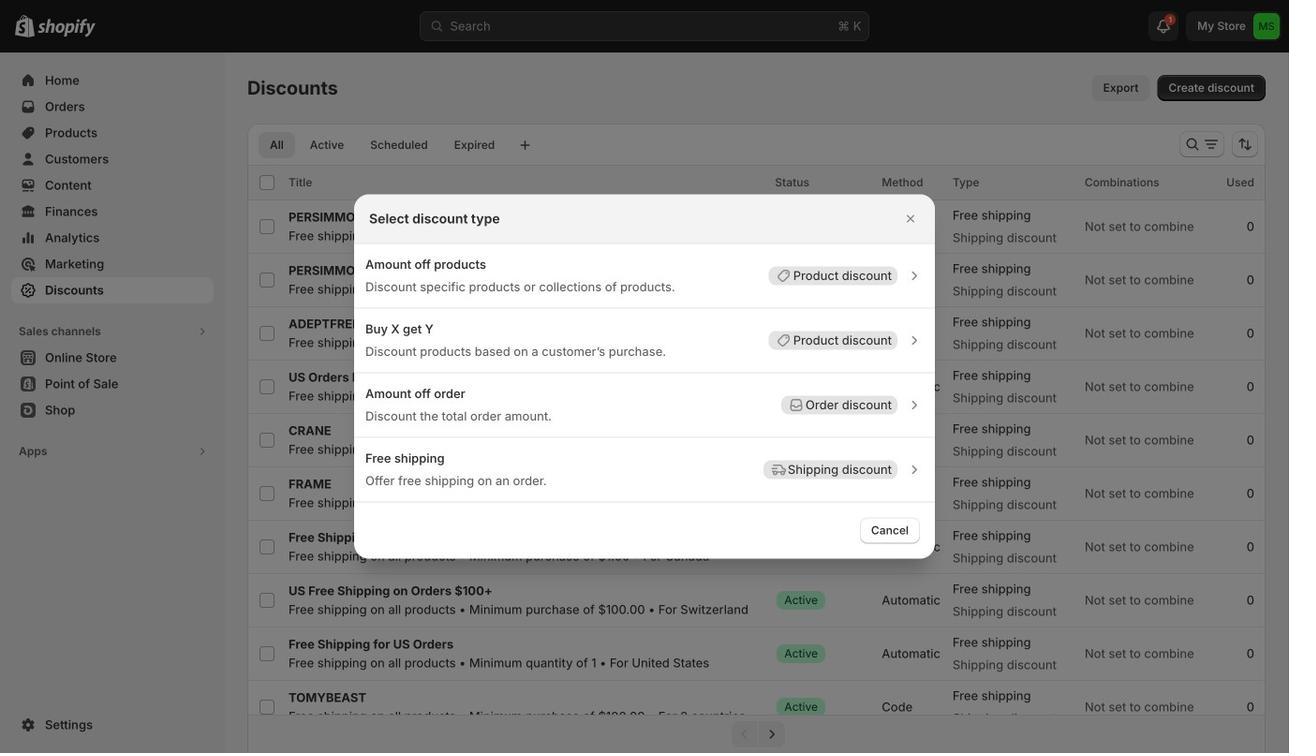 Task type: describe. For each thing, give the bounding box(es) containing it.
pagination element
[[247, 715, 1266, 754]]

shopify image
[[37, 19, 96, 37]]



Task type: locate. For each thing, give the bounding box(es) containing it.
dialog
[[0, 194, 1290, 559]]

tab list
[[255, 131, 510, 158]]



Task type: vqa. For each thing, say whether or not it's contained in the screenshot.
dialog
yes



